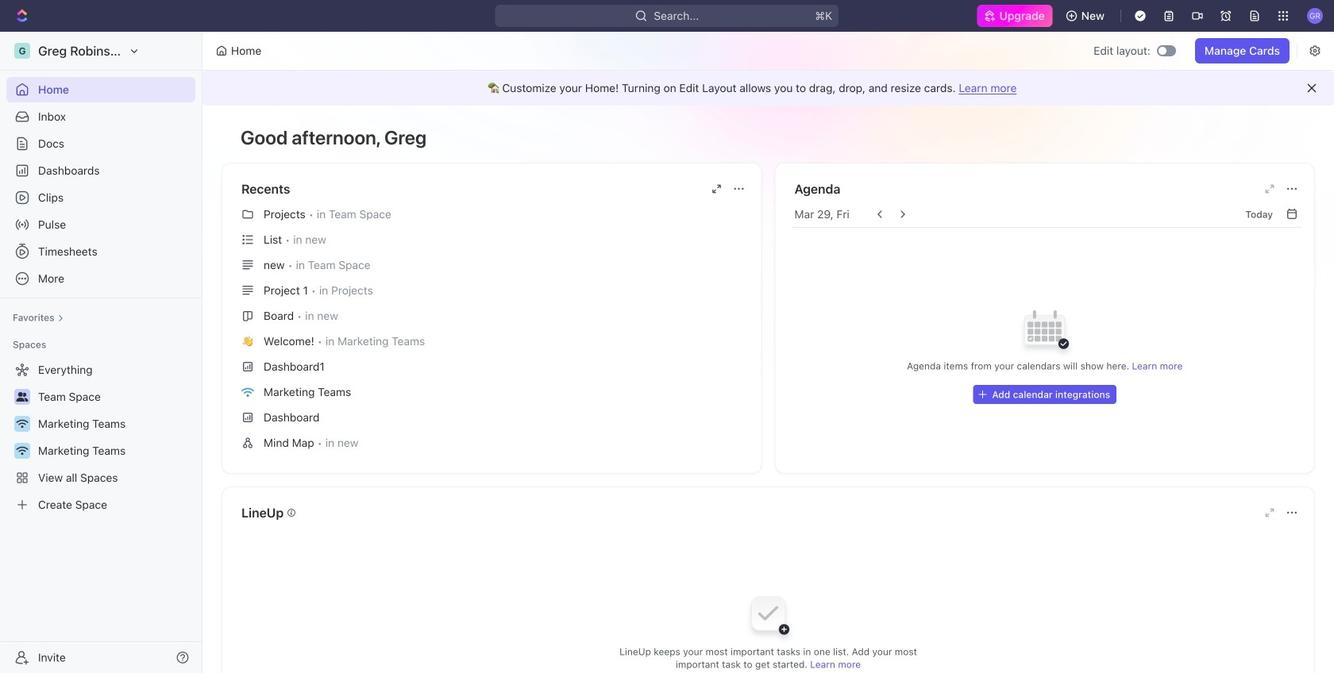 Task type: describe. For each thing, give the bounding box(es) containing it.
1 wifi image from the top
[[16, 420, 28, 429]]

user group image
[[16, 393, 28, 402]]

wifi image
[[242, 388, 254, 398]]

greg robinson's workspace, , element
[[14, 43, 30, 59]]



Task type: locate. For each thing, give the bounding box(es) containing it.
tree inside "sidebar" navigation
[[6, 358, 195, 518]]

1 vertical spatial wifi image
[[16, 447, 28, 456]]

sidebar navigation
[[0, 32, 206, 674]]

0 vertical spatial wifi image
[[16, 420, 28, 429]]

2 wifi image from the top
[[16, 447, 28, 456]]

wifi image
[[16, 420, 28, 429], [16, 447, 28, 456]]

alert
[[203, 71, 1335, 106]]

tree
[[6, 358, 195, 518]]



Task type: vqa. For each thing, say whether or not it's contained in the screenshot.
Greg Robinson's Workspace, , element
yes



